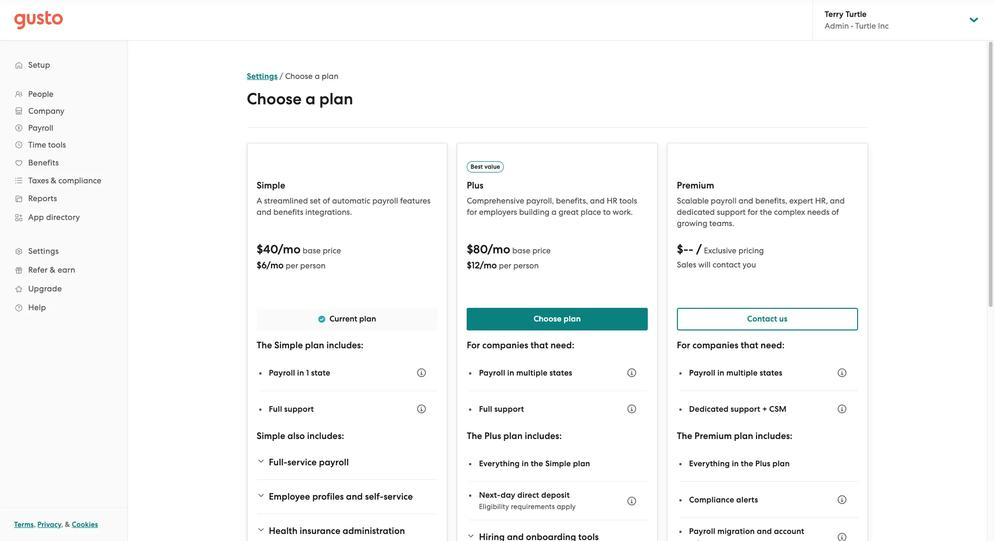 Task type: vqa. For each thing, say whether or not it's contained in the screenshot.
first PERSON from the right
yes



Task type: locate. For each thing, give the bounding box(es) containing it.
payroll inside a streamlined set of automatic payroll features and benefits integrations.
[[372, 196, 398, 206]]

1 vertical spatial settings
[[28, 247, 59, 256]]

a down settings / choose a plan
[[306, 89, 316, 109]]

full for 80
[[479, 404, 492, 414]]

a up choose a plan at the top of page
[[315, 72, 320, 81]]

2 horizontal spatial the
[[760, 208, 772, 217]]

benefits, up complex
[[755, 196, 787, 206]]

full up simple also includes:
[[269, 404, 282, 414]]

simple
[[257, 180, 285, 191], [274, 340, 303, 351], [257, 431, 285, 442], [545, 459, 571, 469]]

1 horizontal spatial the
[[467, 431, 482, 442]]

payroll
[[28, 123, 53, 133], [269, 368, 295, 378], [479, 368, 505, 378], [689, 368, 716, 378], [689, 527, 716, 537]]

for companies that need: down "choose plan" button
[[467, 340, 574, 351]]

2 vertical spatial &
[[65, 521, 70, 529]]

and inside payroll migration and account setup
[[757, 527, 772, 537]]

$-
[[677, 242, 688, 257]]

1 full support from the left
[[269, 404, 314, 414]]

price inside $ 40 /mo base price $ 6 /mo per person
[[323, 246, 341, 255]]

/mo down 'benefits'
[[278, 242, 301, 257]]

0 horizontal spatial for
[[467, 340, 480, 351]]

home image
[[14, 11, 63, 29]]

1 horizontal spatial companies
[[693, 340, 739, 351]]

settings for settings / choose a plan
[[247, 72, 278, 81]]

of inside a streamlined set of automatic payroll features and benefits integrations.
[[323, 196, 330, 206]]

0 horizontal spatial per
[[286, 261, 298, 271]]

turtle
[[846, 9, 867, 19], [855, 21, 876, 31]]

base inside "$ 80 /mo base price $ 12 /mo per person"
[[512, 246, 530, 255]]

service down simple also includes:
[[287, 457, 317, 468]]

benefits
[[28, 158, 59, 168]]

people
[[28, 89, 54, 99]]

states
[[550, 368, 572, 378], [760, 368, 783, 378]]

, left privacy link
[[34, 521, 36, 529]]

1 horizontal spatial benefits,
[[755, 196, 787, 206]]

1 horizontal spatial ,
[[61, 521, 63, 529]]

support left +
[[731, 404, 760, 414]]

1 horizontal spatial tools
[[619, 196, 637, 206]]

base right 40
[[303, 246, 321, 255]]

1 base from the left
[[303, 246, 321, 255]]

of right 'needs'
[[832, 208, 839, 217]]

price down integrations.
[[323, 246, 341, 255]]

payroll in multiple states for /
[[689, 368, 783, 378]]

1 need: from the left
[[551, 340, 574, 351]]

best value
[[471, 163, 500, 170]]

settings up choose a plan at the top of page
[[247, 72, 278, 81]]

that
[[531, 340, 548, 351], [741, 340, 759, 351]]

1 for from the left
[[467, 208, 477, 217]]

and inside comprehensive payroll, benefits, and hr tools for employers building a great place to work.
[[590, 196, 605, 206]]

1 horizontal spatial person
[[513, 261, 539, 271]]

time tools button
[[9, 136, 118, 153]]

includes: right the also
[[307, 431, 344, 442]]

1 horizontal spatial that
[[741, 340, 759, 351]]

for companies that need: down contact
[[677, 340, 785, 351]]

next-day direct deposit eligibility requirements apply
[[479, 491, 576, 511]]

that down "choose plan" button
[[531, 340, 548, 351]]

1 horizontal spatial for
[[748, 208, 758, 217]]

0 horizontal spatial multiple
[[516, 368, 548, 378]]

settings up refer
[[28, 247, 59, 256]]

complex
[[774, 208, 805, 217]]

1 horizontal spatial need:
[[761, 340, 785, 351]]

us
[[779, 314, 788, 324]]

migration
[[718, 527, 755, 537]]

1 companies from the left
[[482, 340, 528, 351]]

1 horizontal spatial per
[[499, 261, 511, 271]]

includes: for the plus plan includes:
[[525, 431, 562, 442]]

hr
[[607, 196, 617, 206]]

a left great
[[552, 208, 557, 217]]

contact
[[747, 314, 777, 324]]

upgrade link
[[9, 280, 118, 297]]

1 vertical spatial turtle
[[855, 21, 876, 31]]

of right set
[[323, 196, 330, 206]]

0 horizontal spatial for
[[467, 208, 477, 217]]

and
[[590, 196, 605, 206], [739, 196, 753, 206], [830, 196, 845, 206], [257, 208, 271, 217], [346, 492, 363, 503], [757, 527, 772, 537]]

1 horizontal spatial price
[[532, 246, 551, 255]]

1 states from the left
[[550, 368, 572, 378]]

states for /
[[760, 368, 783, 378]]

settings / choose a plan
[[247, 72, 339, 81]]

includes: up everything in the simple plan
[[525, 431, 562, 442]]

full-service payroll button
[[257, 452, 438, 474]]

next-
[[479, 491, 501, 501]]

& left "cookies" button
[[65, 521, 70, 529]]

that down contact
[[741, 340, 759, 351]]

2 for companies that need: from the left
[[677, 340, 785, 351]]

per right 12
[[499, 261, 511, 271]]

in
[[297, 368, 304, 378], [507, 368, 514, 378], [718, 368, 725, 378], [522, 459, 529, 469], [732, 459, 739, 469]]

0 horizontal spatial the
[[257, 340, 272, 351]]

full up the plus plan includes:
[[479, 404, 492, 414]]

2 horizontal spatial the
[[677, 431, 692, 442]]

choose inside settings / choose a plan
[[285, 72, 313, 81]]

tools inside dropdown button
[[48, 140, 66, 150]]

&
[[51, 176, 56, 185], [50, 265, 56, 275], [65, 521, 70, 529]]

0 horizontal spatial everything
[[479, 459, 520, 469]]

1 vertical spatial a
[[306, 89, 316, 109]]

support up simple also includes:
[[284, 404, 314, 414]]

setup link
[[9, 56, 118, 73]]

the for $
[[467, 431, 482, 442]]

building
[[519, 208, 550, 217]]

the for /
[[741, 459, 753, 469]]

1 full from the left
[[269, 404, 282, 414]]

settings link up 'refer & earn' link
[[9, 243, 118, 260]]

/ inside settings / choose a plan
[[280, 72, 283, 81]]

simple also includes:
[[257, 431, 344, 442]]

per
[[286, 261, 298, 271], [499, 261, 511, 271]]

companies for /mo
[[482, 340, 528, 351]]

1 per from the left
[[286, 261, 298, 271]]

12
[[472, 260, 480, 271]]

1 vertical spatial /
[[696, 242, 702, 257]]

0 horizontal spatial need:
[[551, 340, 574, 351]]

the simple plan includes:
[[257, 340, 364, 351]]

payroll for -
[[689, 368, 716, 378]]

1 horizontal spatial plus
[[484, 431, 501, 442]]

2 everything from the left
[[689, 459, 730, 469]]

settings link up choose a plan at the top of page
[[247, 72, 278, 81]]

0 horizontal spatial full
[[269, 404, 282, 414]]

& for compliance
[[51, 176, 56, 185]]

will
[[698, 260, 711, 270]]

the left complex
[[760, 208, 772, 217]]

2 payroll in multiple states from the left
[[689, 368, 783, 378]]

per inside $ 40 /mo base price $ 6 /mo per person
[[286, 261, 298, 271]]

0 vertical spatial choose
[[285, 72, 313, 81]]

price for 40
[[323, 246, 341, 255]]

person inside "$ 80 /mo base price $ 12 /mo per person"
[[513, 261, 539, 271]]

1 vertical spatial choose
[[247, 89, 302, 109]]

2 per from the left
[[499, 261, 511, 271]]

0 horizontal spatial tools
[[48, 140, 66, 150]]

full support for 80
[[479, 404, 524, 414]]

0 horizontal spatial states
[[550, 368, 572, 378]]

upgrade
[[28, 284, 62, 294]]

payroll up profiles
[[319, 457, 349, 468]]

/ right -
[[696, 242, 702, 257]]

base for 80
[[512, 246, 530, 255]]

states for /mo
[[550, 368, 572, 378]]

1 horizontal spatial payroll
[[372, 196, 398, 206]]

set
[[310, 196, 321, 206]]

price inside "$ 80 /mo base price $ 12 /mo per person"
[[532, 246, 551, 255]]

pricing
[[739, 246, 764, 255]]

admin
[[825, 21, 849, 31]]

payroll inside payroll migration and account setup
[[689, 527, 716, 537]]

person
[[300, 261, 326, 271], [513, 261, 539, 271]]

the up direct on the bottom
[[531, 459, 543, 469]]

terms link
[[14, 521, 34, 529]]

•
[[851, 21, 853, 31]]

1 horizontal spatial /
[[696, 242, 702, 257]]

base down building
[[512, 246, 530, 255]]

2 person from the left
[[513, 261, 539, 271]]

full support up the plus plan includes:
[[479, 404, 524, 414]]

plan inside settings / choose a plan
[[322, 72, 339, 81]]

0 horizontal spatial /
[[280, 72, 283, 81]]

0 vertical spatial settings
[[247, 72, 278, 81]]

includes: for the simple plan includes:
[[327, 340, 364, 351]]

0 horizontal spatial service
[[287, 457, 317, 468]]

2 , from the left
[[61, 521, 63, 529]]

1 horizontal spatial states
[[760, 368, 783, 378]]

0 horizontal spatial full support
[[269, 404, 314, 414]]

1 horizontal spatial the
[[741, 459, 753, 469]]

choose a plan
[[247, 89, 353, 109]]

0 vertical spatial tools
[[48, 140, 66, 150]]

per right 6
[[286, 261, 298, 271]]

0 vertical spatial &
[[51, 176, 56, 185]]

full
[[269, 404, 282, 414], [479, 404, 492, 414]]

support up teams.
[[717, 208, 746, 217]]

base for 40
[[303, 246, 321, 255]]

1 payroll in multiple states from the left
[[479, 368, 572, 378]]

premium
[[677, 180, 714, 191], [695, 431, 732, 442]]

need: down "choose plan" button
[[551, 340, 574, 351]]

payroll up teams.
[[711, 196, 737, 206]]

1 benefits, from the left
[[556, 196, 588, 206]]

2 base from the left
[[512, 246, 530, 255]]

1 that from the left
[[531, 340, 548, 351]]

everything down the plus plan includes:
[[479, 459, 520, 469]]

streamlined
[[264, 196, 308, 206]]

that for /mo
[[531, 340, 548, 351]]

2 states from the left
[[760, 368, 783, 378]]

needs
[[807, 208, 830, 217]]

1 horizontal spatial settings link
[[247, 72, 278, 81]]

gusto navigation element
[[0, 40, 127, 332]]

2 vertical spatial choose
[[534, 314, 562, 324]]

0 vertical spatial service
[[287, 457, 317, 468]]

for
[[467, 340, 480, 351], [677, 340, 690, 351]]

1 horizontal spatial of
[[832, 208, 839, 217]]

tools down payroll dropdown button on the top
[[48, 140, 66, 150]]

everything for /mo
[[479, 459, 520, 469]]

1 horizontal spatial settings
[[247, 72, 278, 81]]

0 horizontal spatial the
[[531, 459, 543, 469]]

1 horizontal spatial payroll in multiple states
[[689, 368, 783, 378]]

benefits,
[[556, 196, 588, 206], [755, 196, 787, 206]]

for left complex
[[748, 208, 758, 217]]

in for 80
[[507, 368, 514, 378]]

terry
[[825, 9, 844, 19]]

a
[[315, 72, 320, 81], [306, 89, 316, 109], [552, 208, 557, 217]]

includes: down current
[[327, 340, 364, 351]]

administration
[[343, 526, 405, 537]]

for companies that need: for /
[[677, 340, 785, 351]]

for companies that need: for /mo
[[467, 340, 574, 351]]

2 price from the left
[[532, 246, 551, 255]]

support
[[717, 208, 746, 217], [284, 404, 314, 414], [494, 404, 524, 414], [731, 404, 760, 414]]

0 vertical spatial /
[[280, 72, 283, 81]]

0 horizontal spatial benefits,
[[556, 196, 588, 206]]

tools up work.
[[619, 196, 637, 206]]

0 horizontal spatial for companies that need:
[[467, 340, 574, 351]]

1 vertical spatial service
[[384, 492, 413, 503]]

exclusive
[[704, 246, 737, 255]]

support up the plus plan includes:
[[494, 404, 524, 414]]

deposit
[[541, 491, 570, 501]]

payroll left features at the left of page
[[372, 196, 398, 206]]

turtle right •
[[855, 21, 876, 31]]

& right taxes
[[51, 176, 56, 185]]

0 vertical spatial a
[[315, 72, 320, 81]]

simple up a
[[257, 180, 285, 191]]

1 everything from the left
[[479, 459, 520, 469]]

1 horizontal spatial base
[[512, 246, 530, 255]]

2 benefits, from the left
[[755, 196, 787, 206]]

companies for /
[[693, 340, 739, 351]]

1 horizontal spatial for
[[677, 340, 690, 351]]

base inside $ 40 /mo base price $ 6 /mo per person
[[303, 246, 321, 255]]

a inside comprehensive payroll, benefits, and hr tools for employers building a great place to work.
[[552, 208, 557, 217]]

2 for from the left
[[748, 208, 758, 217]]

2 multiple from the left
[[727, 368, 758, 378]]

2 that from the left
[[741, 340, 759, 351]]

2 full support from the left
[[479, 404, 524, 414]]

premium down dedicated on the right of page
[[695, 431, 732, 442]]

0 horizontal spatial settings
[[28, 247, 59, 256]]

for for 80
[[467, 340, 480, 351]]

0 horizontal spatial plus
[[467, 180, 484, 191]]

2 companies from the left
[[693, 340, 739, 351]]

person inside $ 40 /mo base price $ 6 /mo per person
[[300, 261, 326, 271]]

1 price from the left
[[323, 246, 341, 255]]

employers
[[479, 208, 517, 217]]

multiple for /
[[727, 368, 758, 378]]

& left earn at the left of the page
[[50, 265, 56, 275]]

need: down contact us button
[[761, 340, 785, 351]]

service inside employee profiles and self-service dropdown button
[[384, 492, 413, 503]]

time tools
[[28, 140, 66, 150]]

1 horizontal spatial full
[[479, 404, 492, 414]]

1 horizontal spatial service
[[384, 492, 413, 503]]

includes:
[[327, 340, 364, 351], [307, 431, 344, 442], [525, 431, 562, 442], [756, 431, 793, 442]]

support inside scalable payroll and benefits, expert hr, and dedicated support for the complex needs of growing teams.
[[717, 208, 746, 217]]

person for 40
[[300, 261, 326, 271]]

plus
[[467, 180, 484, 191], [484, 431, 501, 442], [755, 459, 771, 469]]

0 horizontal spatial companies
[[482, 340, 528, 351]]

service up administration at the bottom of page
[[384, 492, 413, 503]]

0 horizontal spatial ,
[[34, 521, 36, 529]]

list
[[0, 86, 127, 317]]

2 horizontal spatial plus
[[755, 459, 771, 469]]

great
[[559, 208, 579, 217]]

1 vertical spatial &
[[50, 265, 56, 275]]

1 vertical spatial tools
[[619, 196, 637, 206]]

payroll button
[[9, 120, 118, 136]]

person for 80
[[513, 261, 539, 271]]

state
[[311, 368, 330, 378]]

companies
[[482, 340, 528, 351], [693, 340, 739, 351]]

benefits, up great
[[556, 196, 588, 206]]

1 horizontal spatial full support
[[479, 404, 524, 414]]

2 need: from the left
[[761, 340, 785, 351]]

for companies that need:
[[467, 340, 574, 351], [677, 340, 785, 351]]

payroll inside dropdown button
[[319, 457, 349, 468]]

need: for /
[[761, 340, 785, 351]]

0 horizontal spatial of
[[323, 196, 330, 206]]

tools
[[48, 140, 66, 150], [619, 196, 637, 206]]

2 vertical spatial a
[[552, 208, 557, 217]]

employee
[[269, 492, 310, 503]]

0 horizontal spatial that
[[531, 340, 548, 351]]

1 for companies that need: from the left
[[467, 340, 574, 351]]

1 vertical spatial settings link
[[9, 243, 118, 260]]

1 horizontal spatial multiple
[[727, 368, 758, 378]]

reports
[[28, 194, 57, 203]]

0 vertical spatial premium
[[677, 180, 714, 191]]

0 vertical spatial settings link
[[247, 72, 278, 81]]

reports link
[[9, 190, 118, 207]]

the down the premium plan includes:
[[741, 459, 753, 469]]

price down building
[[532, 246, 551, 255]]

2 horizontal spatial payroll
[[711, 196, 737, 206]]

1 person from the left
[[300, 261, 326, 271]]

full support up the also
[[269, 404, 314, 414]]

/ up choose a plan at the top of page
[[280, 72, 283, 81]]

0 horizontal spatial price
[[323, 246, 341, 255]]

choose inside button
[[534, 314, 562, 324]]

service
[[287, 457, 317, 468], [384, 492, 413, 503]]

& inside "dropdown button"
[[51, 176, 56, 185]]

benefits, inside scalable payroll and benefits, expert hr, and dedicated support for the complex needs of growing teams.
[[755, 196, 787, 206]]

includes: down csm
[[756, 431, 793, 442]]

2 full from the left
[[479, 404, 492, 414]]

2 for from the left
[[677, 340, 690, 351]]

turtle up •
[[846, 9, 867, 19]]

1 vertical spatial of
[[832, 208, 839, 217]]

0 vertical spatial of
[[323, 196, 330, 206]]

per inside "$ 80 /mo base price $ 12 /mo per person"
[[499, 261, 511, 271]]

benefits
[[273, 208, 303, 217]]

choose for choose plan
[[534, 314, 562, 324]]

0 horizontal spatial base
[[303, 246, 321, 255]]

0 horizontal spatial payroll
[[319, 457, 349, 468]]

price
[[323, 246, 341, 255], [532, 246, 551, 255]]

full-service payroll
[[269, 457, 349, 468]]

premium up scalable
[[677, 180, 714, 191]]

settings inside gusto navigation element
[[28, 247, 59, 256]]

1 horizontal spatial everything
[[689, 459, 730, 469]]

0 horizontal spatial person
[[300, 261, 326, 271]]

plan
[[322, 72, 339, 81], [319, 89, 353, 109], [359, 314, 376, 324], [564, 314, 581, 324], [305, 340, 324, 351], [503, 431, 523, 442], [734, 431, 753, 442], [573, 459, 590, 469], [773, 459, 790, 469]]

, left "cookies" button
[[61, 521, 63, 529]]

0 horizontal spatial settings link
[[9, 243, 118, 260]]

apply
[[557, 503, 576, 511]]

everything up compliance
[[689, 459, 730, 469]]

1 multiple from the left
[[516, 368, 548, 378]]

directory
[[46, 213, 80, 222]]

includes: for the premium plan includes:
[[756, 431, 793, 442]]

1 for from the left
[[467, 340, 480, 351]]

for down comprehensive
[[467, 208, 477, 217]]

1 horizontal spatial for companies that need:
[[677, 340, 785, 351]]

0 horizontal spatial payroll in multiple states
[[479, 368, 572, 378]]

hr,
[[815, 196, 828, 206]]



Task type: describe. For each thing, give the bounding box(es) containing it.
privacy
[[37, 521, 61, 529]]

full support for 40
[[269, 404, 314, 414]]

per for 80
[[499, 261, 511, 271]]

payroll inside payroll dropdown button
[[28, 123, 53, 133]]

everything in the simple plan
[[479, 459, 590, 469]]

0 vertical spatial turtle
[[846, 9, 867, 19]]

full for 40
[[269, 404, 282, 414]]

account
[[774, 527, 804, 537]]

simple up the deposit at the bottom of page
[[545, 459, 571, 469]]

scalable payroll and benefits, expert hr, and dedicated support for the complex needs of growing teams.
[[677, 196, 845, 228]]

for for -
[[677, 340, 690, 351]]

price for 80
[[532, 246, 551, 255]]

health
[[269, 526, 298, 537]]

list containing people
[[0, 86, 127, 317]]

the for $-
[[677, 431, 692, 442]]

payroll migration and account setup
[[689, 527, 804, 542]]

day
[[501, 491, 515, 501]]

taxes & compliance
[[28, 176, 101, 185]]

current
[[329, 314, 357, 324]]

sales
[[677, 260, 696, 270]]

expert
[[789, 196, 813, 206]]

earn
[[58, 265, 75, 275]]

in for 40
[[297, 368, 304, 378]]

compliance
[[58, 176, 101, 185]]

people button
[[9, 86, 118, 103]]

settings for settings
[[28, 247, 59, 256]]

a
[[257, 196, 262, 206]]

contact us
[[747, 314, 788, 324]]

choose for choose a plan
[[247, 89, 302, 109]]

a streamlined set of automatic payroll features and benefits integrations.
[[257, 196, 431, 217]]

in for -
[[718, 368, 725, 378]]

a inside settings / choose a plan
[[315, 72, 320, 81]]

value
[[484, 163, 500, 170]]

need: for /mo
[[551, 340, 574, 351]]

compliance alerts
[[689, 495, 758, 505]]

setup
[[689, 539, 710, 542]]

compliance
[[689, 495, 734, 505]]

80
[[473, 242, 488, 257]]

tools inside comprehensive payroll, benefits, and hr tools for employers building a great place to work.
[[619, 196, 637, 206]]

benefits link
[[9, 154, 118, 171]]

features
[[400, 196, 431, 206]]

1 vertical spatial plus
[[484, 431, 501, 442]]

payroll for 40
[[269, 368, 295, 378]]

contact
[[713, 260, 741, 270]]

refer & earn
[[28, 265, 75, 275]]

eligibility
[[479, 503, 509, 511]]

employee profiles and self-service button
[[257, 486, 438, 509]]

direct
[[517, 491, 539, 501]]

6
[[261, 260, 267, 271]]

payroll,
[[526, 196, 554, 206]]

1 vertical spatial premium
[[695, 431, 732, 442]]

support for 40
[[284, 404, 314, 414]]

for inside comprehensive payroll, benefits, and hr tools for employers building a great place to work.
[[467, 208, 477, 217]]

current plan
[[329, 314, 376, 324]]

the for /mo
[[531, 459, 543, 469]]

for inside scalable payroll and benefits, expert hr, and dedicated support for the complex needs of growing teams.
[[748, 208, 758, 217]]

inc
[[878, 21, 889, 31]]

profiles
[[312, 492, 344, 503]]

payroll in multiple states for /mo
[[479, 368, 572, 378]]

choose plan
[[534, 314, 581, 324]]

insurance
[[300, 526, 340, 537]]

terms
[[14, 521, 34, 529]]

simple up payroll in 1 state
[[274, 340, 303, 351]]

benefits, inside comprehensive payroll, benefits, and hr tools for employers building a great place to work.
[[556, 196, 588, 206]]

health insurance administration
[[269, 526, 405, 537]]

company
[[28, 106, 64, 116]]

support for -
[[731, 404, 760, 414]]

you
[[743, 260, 756, 270]]

alerts
[[736, 495, 758, 505]]

scalable
[[677, 196, 709, 206]]

& for earn
[[50, 265, 56, 275]]

refer & earn link
[[9, 262, 118, 279]]

$ 80 /mo base price $ 12 /mo per person
[[467, 242, 551, 271]]

help link
[[9, 299, 118, 316]]

the inside scalable payroll and benefits, expert hr, and dedicated support for the complex needs of growing teams.
[[760, 208, 772, 217]]

place
[[581, 208, 601, 217]]

everything for /
[[689, 459, 730, 469]]

the premium plan includes:
[[677, 431, 793, 442]]

+
[[762, 404, 767, 414]]

0 vertical spatial plus
[[467, 180, 484, 191]]

teams.
[[709, 219, 734, 228]]

the plus plan includes:
[[467, 431, 562, 442]]

payroll inside scalable payroll and benefits, expert hr, and dedicated support for the complex needs of growing teams.
[[711, 196, 737, 206]]

that for /
[[741, 340, 759, 351]]

cookies
[[72, 521, 98, 529]]

2 vertical spatial plus
[[755, 459, 771, 469]]

of inside scalable payroll and benefits, expert hr, and dedicated support for the complex needs of growing teams.
[[832, 208, 839, 217]]

40
[[263, 242, 278, 257]]

refer
[[28, 265, 48, 275]]

1
[[306, 368, 309, 378]]

work.
[[613, 208, 633, 217]]

simple left the also
[[257, 431, 285, 442]]

multiple for /mo
[[516, 368, 548, 378]]

plan inside button
[[564, 314, 581, 324]]

payroll in 1 state
[[269, 368, 330, 378]]

help
[[28, 303, 46, 312]]

/ inside $-- / exclusive pricing sales will contact you
[[696, 242, 702, 257]]

best
[[471, 163, 483, 170]]

app directory
[[28, 213, 80, 222]]

support for 80
[[494, 404, 524, 414]]

full-
[[269, 457, 287, 468]]

and inside dropdown button
[[346, 492, 363, 503]]

growing
[[677, 219, 708, 228]]

csm
[[769, 404, 787, 414]]

service inside full-service payroll dropdown button
[[287, 457, 317, 468]]

choose plan button
[[467, 308, 648, 331]]

/mo down 40
[[267, 260, 284, 271]]

employee profiles and self-service
[[269, 492, 413, 503]]

/mo down employers
[[488, 242, 510, 257]]

per for 40
[[286, 261, 298, 271]]

/mo down 80 at the top of the page
[[480, 260, 497, 271]]

1 , from the left
[[34, 521, 36, 529]]

cookies button
[[72, 519, 98, 531]]

terry turtle admin • turtle inc
[[825, 9, 889, 31]]

taxes & compliance button
[[9, 172, 118, 189]]

self-
[[365, 492, 384, 503]]

comprehensive
[[467, 196, 524, 206]]

terms , privacy , & cookies
[[14, 521, 98, 529]]

dedicated
[[677, 208, 715, 217]]

integrations.
[[305, 208, 352, 217]]

payroll for 80
[[479, 368, 505, 378]]

health insurance administration button
[[257, 520, 438, 542]]

$ 40 /mo base price $ 6 /mo per person
[[257, 242, 341, 271]]

and inside a streamlined set of automatic payroll features and benefits integrations.
[[257, 208, 271, 217]]



